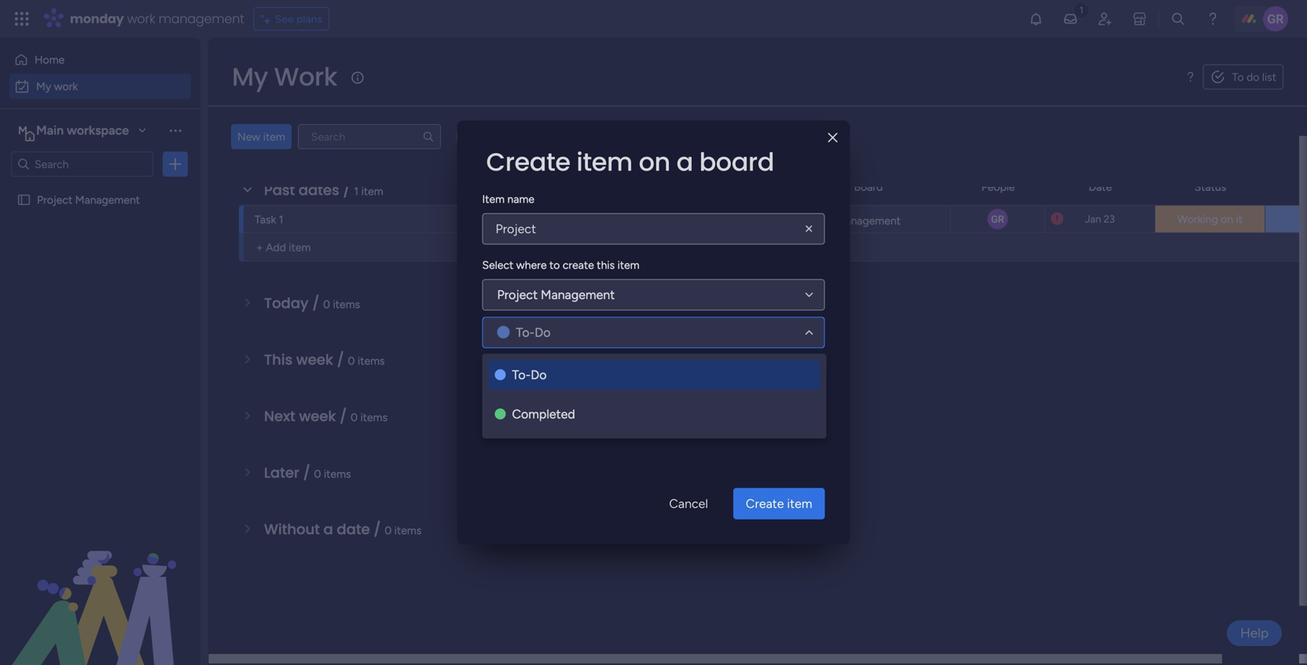 Task type: describe. For each thing, give the bounding box(es) containing it.
my for my work
[[232, 59, 268, 94]]

1 vertical spatial project
[[798, 214, 833, 228]]

cancel button
[[657, 488, 721, 520]]

0 vertical spatial to-
[[675, 215, 690, 227]]

without
[[264, 520, 320, 540]]

later / 0 items
[[264, 463, 351, 483]]

+
[[256, 241, 263, 254]]

name
[[507, 193, 535, 206]]

v2 overdue deadline image
[[1051, 212, 1063, 227]]

invite members image
[[1097, 11, 1113, 27]]

0 vertical spatial do
[[690, 215, 703, 227]]

working
[[1177, 213, 1218, 226]]

monday
[[70, 10, 124, 28]]

workspace
[[67, 123, 129, 138]]

2 vertical spatial project
[[497, 288, 538, 303]]

workspace selection element
[[15, 121, 131, 141]]

public board image
[[17, 193, 31, 208]]

select a date
[[482, 362, 547, 376]]

board
[[699, 145, 774, 180]]

home
[[35, 53, 65, 66]]

add
[[266, 241, 286, 254]]

main
[[36, 123, 64, 138]]

past dates / 1 item
[[264, 180, 383, 200]]

week for next
[[299, 407, 336, 427]]

home option
[[9, 47, 191, 72]]

2 vertical spatial management
[[541, 288, 615, 303]]

task
[[255, 213, 276, 226]]

help image
[[1205, 11, 1221, 27]]

search everything image
[[1170, 11, 1186, 27]]

items inside today / 0 items
[[333, 298, 360, 311]]

this
[[597, 259, 615, 272]]

select for select where to create this item
[[482, 259, 514, 272]]

list
[[1262, 70, 1276, 84]]

past
[[264, 180, 295, 200]]

a for select
[[516, 362, 522, 376]]

jan 23
[[1085, 213, 1115, 226]]

0 inside this week / 0 items
[[348, 354, 355, 368]]

create item
[[746, 497, 812, 512]]

where
[[516, 259, 547, 272]]

it
[[1236, 213, 1243, 226]]

lottie animation element
[[0, 507, 200, 666]]

date for without
[[337, 520, 370, 540]]

2 vertical spatial to-do
[[512, 368, 547, 383]]

m
[[18, 124, 27, 137]]

1 image
[[1074, 1, 1089, 18]]

0 vertical spatial on
[[639, 145, 670, 180]]

1 vertical spatial management
[[836, 214, 901, 228]]

1 vertical spatial do
[[535, 325, 551, 340]]

workspace image
[[15, 122, 31, 139]]

completed
[[512, 407, 575, 422]]

cancel
[[669, 497, 708, 512]]

2 vertical spatial project management
[[497, 288, 615, 303]]

close image
[[828, 132, 837, 144]]

items inside next week / 0 items
[[360, 411, 388, 424]]

1 vertical spatial on
[[1221, 213, 1233, 226]]

item inside past dates / 1 item
[[361, 185, 383, 198]]

next week / 0 items
[[264, 407, 388, 427]]

2 vertical spatial do
[[531, 368, 547, 383]]

create item button
[[733, 488, 825, 520]]

without a date / 0 items
[[264, 520, 422, 540]]

0 inside without a date / 0 items
[[385, 524, 392, 538]]

work for my
[[54, 80, 78, 93]]

do
[[1247, 70, 1259, 84]]

0 inside today / 0 items
[[323, 298, 330, 311]]

project management list box
[[0, 184, 200, 426]]

to do list button
[[1203, 64, 1284, 90]]

project inside list box
[[37, 193, 72, 207]]

people
[[981, 180, 1015, 194]]

today / 0 items
[[264, 294, 360, 314]]

this
[[264, 350, 293, 370]]

help button
[[1227, 621, 1282, 647]]

new
[[237, 130, 260, 143]]

monday work management
[[70, 10, 244, 28]]

+ add item
[[256, 241, 311, 254]]

0 inside next week / 0 items
[[351, 411, 358, 424]]



Task type: locate. For each thing, give the bounding box(es) containing it.
work for monday
[[127, 10, 155, 28]]

my work
[[232, 59, 337, 94]]

my for my work
[[36, 80, 51, 93]]

1 vertical spatial to-
[[516, 325, 535, 340]]

2 horizontal spatial project management
[[798, 214, 901, 228]]

item
[[482, 193, 505, 206]]

0 horizontal spatial work
[[54, 80, 78, 93]]

notifications image
[[1028, 11, 1044, 27]]

0 vertical spatial management
[[75, 193, 140, 207]]

create
[[486, 145, 570, 180], [746, 497, 784, 512]]

select for select a date
[[482, 362, 514, 376]]

dates
[[299, 180, 339, 200]]

my down home
[[36, 80, 51, 93]]

1 horizontal spatial work
[[127, 10, 155, 28]]

0 vertical spatial date
[[525, 362, 547, 376]]

0 vertical spatial select
[[482, 259, 514, 272]]

create up name
[[486, 145, 570, 180]]

create for create item
[[746, 497, 784, 512]]

do
[[690, 215, 703, 227], [535, 325, 551, 340], [531, 368, 547, 383]]

work inside option
[[54, 80, 78, 93]]

Search in workspace field
[[33, 155, 131, 173]]

0 horizontal spatial management
[[75, 193, 140, 207]]

1 horizontal spatial date
[[525, 362, 547, 376]]

date for select
[[525, 362, 547, 376]]

create inside create item button
[[746, 497, 784, 512]]

date
[[525, 362, 547, 376], [337, 520, 370, 540]]

a for without
[[324, 520, 333, 540]]

on
[[639, 145, 670, 180], [1221, 213, 1233, 226]]

to-do up select a date
[[516, 325, 551, 340]]

1 right task at the top left of the page
[[279, 213, 283, 226]]

week right next
[[299, 407, 336, 427]]

1 inside past dates / 1 item
[[354, 185, 359, 198]]

to-
[[675, 215, 690, 227], [516, 325, 535, 340], [512, 368, 531, 383]]

1 vertical spatial a
[[516, 362, 522, 376]]

1 horizontal spatial 1
[[354, 185, 359, 198]]

work
[[274, 59, 337, 94]]

management down create
[[541, 288, 615, 303]]

new item button
[[231, 124, 291, 149]]

1 horizontal spatial project
[[497, 288, 538, 303]]

date up 'completed'
[[525, 362, 547, 376]]

project
[[37, 193, 72, 207], [798, 214, 833, 228], [497, 288, 538, 303]]

0 horizontal spatial create
[[486, 145, 570, 180]]

monday marketplace image
[[1132, 11, 1148, 27]]

items inside this week / 0 items
[[358, 354, 385, 368]]

main workspace
[[36, 123, 129, 138]]

select left "where"
[[482, 259, 514, 272]]

management
[[159, 10, 244, 28]]

today
[[264, 294, 309, 314]]

2 vertical spatial a
[[324, 520, 333, 540]]

item
[[263, 130, 285, 143], [576, 145, 633, 180], [361, 185, 383, 198], [289, 241, 311, 254], [617, 259, 640, 272], [787, 497, 812, 512]]

project management down search in workspace field in the left top of the page
[[37, 193, 140, 207]]

to do list
[[1232, 70, 1276, 84]]

1 vertical spatial select
[[482, 362, 514, 376]]

1 select from the top
[[482, 259, 514, 272]]

2 horizontal spatial project
[[798, 214, 833, 228]]

/
[[343, 180, 350, 200], [312, 294, 319, 314], [337, 350, 344, 370], [340, 407, 347, 427], [303, 463, 310, 483], [374, 520, 381, 540]]

a right without
[[324, 520, 333, 540]]

For example, project proposal text field
[[482, 213, 825, 245]]

None search field
[[298, 124, 441, 149]]

search image
[[422, 130, 434, 143]]

0 vertical spatial a
[[676, 145, 693, 180]]

1 vertical spatial create
[[746, 497, 784, 512]]

create
[[563, 259, 594, 272]]

jan
[[1085, 213, 1101, 226]]

management down search in workspace field in the left top of the page
[[75, 193, 140, 207]]

a up 'completed'
[[516, 362, 522, 376]]

date right without
[[337, 520, 370, 540]]

next
[[264, 407, 295, 427]]

update feed image
[[1063, 11, 1078, 27]]

2 vertical spatial v2 circle image
[[495, 408, 506, 421]]

1 horizontal spatial project management
[[497, 288, 615, 303]]

1
[[354, 185, 359, 198], [279, 213, 283, 226]]

select up 'completed'
[[482, 362, 514, 376]]

0 vertical spatial create
[[486, 145, 570, 180]]

1 vertical spatial 1
[[279, 213, 283, 226]]

1 vertical spatial week
[[299, 407, 336, 427]]

0 inside later / 0 items
[[314, 468, 321, 481]]

23
[[1104, 213, 1115, 226]]

status
[[1194, 180, 1226, 194]]

board
[[854, 180, 883, 194]]

select
[[482, 259, 514, 272], [482, 362, 514, 376]]

lottie animation image
[[0, 507, 200, 666]]

date
[[1089, 180, 1112, 194]]

work right monday
[[127, 10, 155, 28]]

2 vertical spatial to-
[[512, 368, 531, 383]]

0 horizontal spatial 1
[[279, 213, 283, 226]]

my inside my work option
[[36, 80, 51, 93]]

week for this
[[296, 350, 333, 370]]

0 horizontal spatial on
[[639, 145, 670, 180]]

items inside later / 0 items
[[324, 468, 351, 481]]

2 select from the top
[[482, 362, 514, 376]]

1 vertical spatial to-do
[[516, 325, 551, 340]]

0 horizontal spatial project
[[37, 193, 72, 207]]

0 vertical spatial to-do
[[675, 215, 703, 227]]

later
[[264, 463, 299, 483]]

0 vertical spatial 1
[[354, 185, 359, 198]]

0 vertical spatial work
[[127, 10, 155, 28]]

to
[[1232, 70, 1244, 84]]

0 vertical spatial v2 circle image
[[497, 325, 510, 340]]

see plans
[[275, 12, 322, 26]]

Filter dashboard by text search field
[[298, 124, 441, 149]]

1 vertical spatial work
[[54, 80, 78, 93]]

create item on a board
[[486, 145, 774, 180]]

project management
[[37, 193, 140, 207], [798, 214, 901, 228], [497, 288, 615, 303]]

0 vertical spatial week
[[296, 350, 333, 370]]

0 horizontal spatial date
[[337, 520, 370, 540]]

to
[[549, 259, 560, 272]]

week right this
[[296, 350, 333, 370]]

plans
[[296, 12, 322, 26]]

0 vertical spatial project management
[[37, 193, 140, 207]]

1 right dates
[[354, 185, 359, 198]]

0
[[323, 298, 330, 311], [348, 354, 355, 368], [351, 411, 358, 424], [314, 468, 321, 481], [385, 524, 392, 538]]

my left work at the left top
[[232, 59, 268, 94]]

management
[[75, 193, 140, 207], [836, 214, 901, 228], [541, 288, 615, 303]]

my work option
[[9, 74, 191, 99]]

greg robinson image
[[1263, 6, 1288, 31]]

create right cancel button
[[746, 497, 784, 512]]

to-do
[[675, 215, 703, 227], [516, 325, 551, 340], [512, 368, 547, 383]]

project management down board
[[798, 214, 901, 228]]

do up 'completed'
[[531, 368, 547, 383]]

work
[[127, 10, 155, 28], [54, 80, 78, 93]]

to-do down board in the right top of the page
[[675, 215, 703, 227]]

items
[[333, 298, 360, 311], [358, 354, 385, 368], [360, 411, 388, 424], [324, 468, 351, 481], [394, 524, 422, 538]]

0 horizontal spatial a
[[324, 520, 333, 540]]

1 vertical spatial v2 circle image
[[495, 368, 506, 382]]

do up select a date
[[535, 325, 551, 340]]

management inside list box
[[75, 193, 140, 207]]

this week / 0 items
[[264, 350, 385, 370]]

my
[[232, 59, 268, 94], [36, 80, 51, 93]]

work down home
[[54, 80, 78, 93]]

week
[[296, 350, 333, 370], [299, 407, 336, 427]]

my work
[[36, 80, 78, 93]]

task 1
[[255, 213, 283, 226]]

new item
[[237, 130, 285, 143]]

0 horizontal spatial project management
[[37, 193, 140, 207]]

help
[[1240, 626, 1269, 642]]

create for create item on a board
[[486, 145, 570, 180]]

v2 circle image
[[497, 325, 510, 340], [495, 368, 506, 382], [495, 408, 506, 421]]

management down board
[[836, 214, 901, 228]]

see plans button
[[254, 7, 329, 31]]

on up for example, project proposal text box
[[639, 145, 670, 180]]

do down board in the right top of the page
[[690, 215, 703, 227]]

working on it
[[1177, 213, 1243, 226]]

my work link
[[9, 74, 191, 99]]

2 horizontal spatial a
[[676, 145, 693, 180]]

1 horizontal spatial my
[[232, 59, 268, 94]]

a left board in the right top of the page
[[676, 145, 693, 180]]

project management down to
[[497, 288, 615, 303]]

option
[[0, 186, 200, 189]]

project management inside list box
[[37, 193, 140, 207]]

1 vertical spatial date
[[337, 520, 370, 540]]

on left it
[[1221, 213, 1233, 226]]

1 horizontal spatial create
[[746, 497, 784, 512]]

items inside without a date / 0 items
[[394, 524, 422, 538]]

select where to create this item
[[482, 259, 640, 272]]

see
[[275, 12, 294, 26]]

project management link
[[795, 206, 941, 233]]

a
[[676, 145, 693, 180], [516, 362, 522, 376], [324, 520, 333, 540]]

1 horizontal spatial a
[[516, 362, 522, 376]]

0 vertical spatial project
[[37, 193, 72, 207]]

item name
[[482, 193, 535, 206]]

home link
[[9, 47, 191, 72]]

0 horizontal spatial my
[[36, 80, 51, 93]]

1 horizontal spatial management
[[541, 288, 615, 303]]

to-do up 'completed'
[[512, 368, 547, 383]]

select product image
[[14, 11, 30, 27]]

1 vertical spatial project management
[[798, 214, 901, 228]]

2 horizontal spatial management
[[836, 214, 901, 228]]

1 horizontal spatial on
[[1221, 213, 1233, 226]]



Task type: vqa. For each thing, say whether or not it's contained in the screenshot.
the right HERE
no



